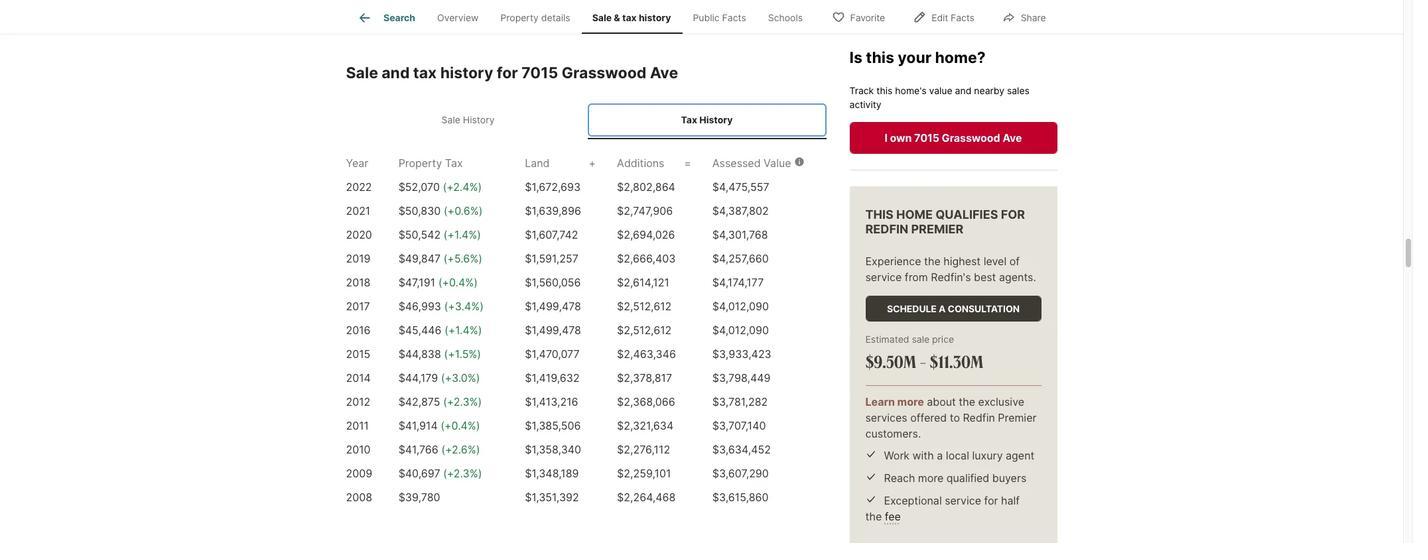 Task type: vqa. For each thing, say whether or not it's contained in the screenshot.
the left Feed
no



Task type: locate. For each thing, give the bounding box(es) containing it.
share
[[1021, 12, 1046, 23]]

edit facts
[[932, 12, 974, 23]]

$1,499,478 down $1,560,056
[[525, 300, 581, 313]]

$4,387,802
[[712, 204, 769, 218]]

1 vertical spatial ave
[[1003, 131, 1022, 144]]

1 $4,012,090 from the top
[[712, 300, 769, 313]]

sale for sale history
[[442, 114, 460, 126]]

property tax
[[398, 157, 463, 170]]

i
[[885, 131, 888, 144]]

2017
[[346, 300, 370, 313]]

property
[[501, 12, 539, 23], [398, 157, 442, 170]]

0 vertical spatial (+1.4%)
[[444, 228, 481, 241]]

tax inside tab
[[622, 12, 637, 23]]

2 vertical spatial the
[[865, 510, 882, 523]]

agents.
[[999, 270, 1036, 283]]

1 vertical spatial and
[[955, 84, 972, 95]]

work
[[884, 449, 910, 462]]

$41,914
[[398, 419, 438, 433]]

0 vertical spatial service
[[865, 270, 902, 283]]

0 vertical spatial more
[[897, 395, 924, 408]]

$4,301,768
[[712, 228, 768, 241]]

$49,847
[[398, 252, 441, 265]]

1 horizontal spatial tax
[[622, 12, 637, 23]]

consultation
[[948, 302, 1020, 314]]

0 horizontal spatial service
[[865, 270, 902, 283]]

2 $2,512,612 from the top
[[617, 324, 672, 337]]

history up sale history
[[440, 64, 493, 83]]

tax right &
[[622, 12, 637, 23]]

sale history tab
[[349, 104, 587, 137]]

7015
[[521, 64, 558, 83], [914, 131, 939, 144]]

$2,264,468
[[617, 491, 676, 504]]

1 vertical spatial property
[[398, 157, 442, 170]]

sale
[[592, 12, 612, 23], [346, 64, 378, 83], [442, 114, 460, 126]]

$45,446
[[398, 324, 441, 337]]

1 horizontal spatial tax
[[681, 114, 697, 126]]

0 horizontal spatial history
[[463, 114, 495, 126]]

history inside tab
[[639, 12, 671, 23]]

grasswood down the nearby
[[942, 131, 1000, 144]]

facts inside tab
[[722, 12, 746, 23]]

1 horizontal spatial facts
[[951, 12, 974, 23]]

learn more
[[865, 395, 924, 408]]

2011
[[346, 419, 369, 433]]

1 horizontal spatial history
[[639, 12, 671, 23]]

1 vertical spatial for
[[984, 494, 998, 507]]

1 horizontal spatial sale
[[442, 114, 460, 126]]

facts right public
[[722, 12, 746, 23]]

ave
[[650, 64, 678, 83], [1003, 131, 1022, 144]]

sale left &
[[592, 12, 612, 23]]

(+2.3%) for $42,875 (+2.3%)
[[443, 395, 482, 409]]

home's
[[895, 84, 927, 95]]

1 horizontal spatial grasswood
[[942, 131, 1000, 144]]

(+1.4%) up the (+1.5%)
[[444, 324, 482, 337]]

0 horizontal spatial tax
[[445, 157, 463, 170]]

1 horizontal spatial 7015
[[914, 131, 939, 144]]

$1,499,478 for $45,446 (+1.4%)
[[525, 324, 581, 337]]

(+1.4%) up (+5.6%) on the top left
[[444, 228, 481, 241]]

1 vertical spatial (+1.4%)
[[444, 324, 482, 337]]

tab list
[[346, 0, 824, 34], [346, 101, 829, 139]]

2 tab list from the top
[[346, 101, 829, 139]]

facts right edit
[[951, 12, 974, 23]]

land
[[525, 157, 550, 170]]

history up assessed
[[699, 114, 733, 126]]

$3,707,140
[[712, 419, 766, 433]]

0 vertical spatial 7015
[[521, 64, 558, 83]]

2 $4,012,090 from the top
[[712, 324, 769, 337]]

this home qualifies for redfin premier
[[865, 207, 1025, 236]]

sale history
[[442, 114, 495, 126]]

ave inside button
[[1003, 131, 1022, 144]]

1 vertical spatial grasswood
[[942, 131, 1000, 144]]

services
[[865, 411, 907, 424]]

0 vertical spatial sale
[[592, 12, 612, 23]]

home
[[896, 207, 933, 221]]

tax
[[681, 114, 697, 126], [445, 157, 463, 170]]

1 horizontal spatial history
[[699, 114, 733, 126]]

tax up (+2.4%)
[[445, 157, 463, 170]]

(+2.3%) down (+3.0%)
[[443, 395, 482, 409]]

(+2.6%)
[[441, 443, 480, 456]]

0 horizontal spatial tax
[[413, 64, 437, 83]]

sale & tax history
[[592, 12, 671, 23]]

$2,276,112
[[617, 443, 670, 456]]

$4,012,090 down $4,174,177
[[712, 300, 769, 313]]

1 horizontal spatial ave
[[1003, 131, 1022, 144]]

2012
[[346, 395, 370, 409]]

the up from
[[924, 254, 941, 267]]

0 vertical spatial $1,499,478
[[525, 300, 581, 313]]

tax up "="
[[681, 114, 697, 126]]

1 vertical spatial (+0.4%)
[[441, 419, 480, 433]]

2009
[[346, 467, 372, 480]]

$1,499,478 up $1,470,077
[[525, 324, 581, 337]]

$2,666,403
[[617, 252, 676, 265]]

$45,446 (+1.4%)
[[398, 324, 482, 337]]

property details tab
[[490, 2, 581, 34]]

the for from
[[924, 254, 941, 267]]

1 tab list from the top
[[346, 0, 824, 34]]

(+3.0%)
[[441, 371, 480, 385]]

1 vertical spatial service
[[945, 494, 981, 507]]

favorite
[[850, 12, 885, 23]]

property for property tax
[[398, 157, 442, 170]]

facts for edit facts
[[951, 12, 974, 23]]

2 vertical spatial sale
[[442, 114, 460, 126]]

0 vertical spatial tax
[[681, 114, 697, 126]]

0 vertical spatial tax
[[622, 12, 637, 23]]

1 vertical spatial the
[[959, 395, 975, 408]]

tax for &
[[622, 12, 637, 23]]

tax history tab
[[587, 104, 826, 137]]

sale up property tax
[[442, 114, 460, 126]]

property inside tab
[[501, 12, 539, 23]]

this
[[866, 48, 894, 66], [877, 84, 893, 95]]

2014
[[346, 371, 371, 385]]

schedule a consultation
[[887, 302, 1020, 314]]

–
[[920, 350, 926, 372]]

(+2.3%) down (+2.6%)
[[443, 467, 482, 480]]

facts for public facts
[[722, 12, 746, 23]]

0 horizontal spatial facts
[[722, 12, 746, 23]]

1 vertical spatial more
[[918, 472, 944, 485]]

with
[[913, 449, 934, 462]]

for left 'half'
[[984, 494, 998, 507]]

$2,802,864
[[617, 180, 675, 194]]

0 vertical spatial ave
[[650, 64, 678, 83]]

property up $52,070 at the top
[[398, 157, 442, 170]]

0 vertical spatial property
[[501, 12, 539, 23]]

$1,470,077
[[525, 348, 580, 361]]

a
[[939, 302, 946, 314]]

0 vertical spatial grasswood
[[562, 64, 646, 83]]

1 vertical spatial (+2.3%)
[[443, 467, 482, 480]]

the for redfin
[[959, 395, 975, 408]]

2 horizontal spatial the
[[959, 395, 975, 408]]

tax for and
[[413, 64, 437, 83]]

0 vertical spatial history
[[639, 12, 671, 23]]

1 vertical spatial tax
[[413, 64, 437, 83]]

the up redfin
[[959, 395, 975, 408]]

(+0.4%) up (+2.6%)
[[441, 419, 480, 433]]

0 horizontal spatial the
[[865, 510, 882, 523]]

0 vertical spatial tab list
[[346, 0, 824, 34]]

$44,179 (+3.0%)
[[398, 371, 480, 385]]

value
[[929, 84, 952, 95]]

(+2.3%)
[[443, 395, 482, 409], [443, 467, 482, 480]]

history down sale and tax history for 7015 grasswood ave
[[463, 114, 495, 126]]

tax down search
[[413, 64, 437, 83]]

$42,875
[[398, 395, 440, 409]]

0 horizontal spatial and
[[382, 64, 410, 83]]

sale down search link
[[346, 64, 378, 83]]

2019
[[346, 252, 371, 265]]

1 vertical spatial $4,012,090
[[712, 324, 769, 337]]

0 vertical spatial the
[[924, 254, 941, 267]]

grasswood down &
[[562, 64, 646, 83]]

schools
[[768, 12, 803, 23]]

the inside experience the highest level of service from redfin's best agents.
[[924, 254, 941, 267]]

service down experience
[[865, 270, 902, 283]]

history right &
[[639, 12, 671, 23]]

2 history from the left
[[699, 114, 733, 126]]

the left fee
[[865, 510, 882, 523]]

0 vertical spatial $2,512,612
[[617, 300, 672, 313]]

this inside the track this home's value and nearby sales activity
[[877, 84, 893, 95]]

for
[[1001, 207, 1025, 221]]

0 horizontal spatial history
[[440, 64, 493, 83]]

0 vertical spatial this
[[866, 48, 894, 66]]

more down with
[[918, 472, 944, 485]]

learn
[[865, 395, 895, 408]]

$2,512,612 down $2,614,121
[[617, 300, 672, 313]]

$4,012,090 up $3,933,423
[[712, 324, 769, 337]]

the inside about the exclusive services offered to redfin premier customers.
[[959, 395, 975, 408]]

1 vertical spatial sale
[[346, 64, 378, 83]]

this for your
[[866, 48, 894, 66]]

$2,321,634
[[617, 419, 674, 433]]

1 history from the left
[[463, 114, 495, 126]]

(+3.4%)
[[444, 300, 484, 313]]

1 vertical spatial history
[[440, 64, 493, 83]]

(+0.4%) down (+5.6%) on the top left
[[438, 276, 478, 289]]

facts
[[951, 12, 974, 23], [722, 12, 746, 23]]

$2,694,026
[[617, 228, 675, 241]]

facts inside button
[[951, 12, 974, 23]]

$9.50m
[[865, 350, 916, 372]]

1 vertical spatial 7015
[[914, 131, 939, 144]]

for inside exceptional service for half the
[[984, 494, 998, 507]]

2018
[[346, 276, 371, 289]]

1 vertical spatial tab list
[[346, 101, 829, 139]]

$1,351,392
[[525, 491, 579, 504]]

$41,914 (+0.4%)
[[398, 419, 480, 433]]

$1,499,478 for $46,993 (+3.4%)
[[525, 300, 581, 313]]

$41,766 (+2.6%)
[[398, 443, 480, 456]]

$2,512,612 up the $2,463,346
[[617, 324, 672, 337]]

0 horizontal spatial 7015
[[521, 64, 558, 83]]

(+0.4%) for $47,191 (+0.4%)
[[438, 276, 478, 289]]

0 horizontal spatial ave
[[650, 64, 678, 83]]

$2,512,612
[[617, 300, 672, 313], [617, 324, 672, 337]]

property left details
[[501, 12, 539, 23]]

1 $2,512,612 from the top
[[617, 300, 672, 313]]

and right the value
[[955, 84, 972, 95]]

2016
[[346, 324, 371, 337]]

$11.30m
[[930, 350, 983, 372]]

0 horizontal spatial for
[[497, 64, 518, 83]]

(+2.3%) for $40,697 (+2.3%)
[[443, 467, 482, 480]]

this right track
[[877, 84, 893, 95]]

$2,747,906
[[617, 204, 673, 218]]

this right is
[[866, 48, 894, 66]]

1 horizontal spatial service
[[945, 494, 981, 507]]

$1,560,056
[[525, 276, 581, 289]]

1 horizontal spatial and
[[955, 84, 972, 95]]

of
[[1010, 254, 1020, 267]]

2022
[[346, 180, 372, 194]]

7015 right own
[[914, 131, 939, 144]]

year
[[346, 157, 368, 170]]

history for and
[[440, 64, 493, 83]]

1 horizontal spatial property
[[501, 12, 539, 23]]

for up sale history tab
[[497, 64, 518, 83]]

and
[[382, 64, 410, 83], [955, 84, 972, 95]]

0 vertical spatial $4,012,090
[[712, 300, 769, 313]]

1 vertical spatial this
[[877, 84, 893, 95]]

more up 'offered'
[[897, 395, 924, 408]]

and down search
[[382, 64, 410, 83]]

0 vertical spatial (+0.4%)
[[438, 276, 478, 289]]

1 horizontal spatial for
[[984, 494, 998, 507]]

$4,012,090 for $45,446 (+1.4%)
[[712, 324, 769, 337]]

ave down the sales
[[1003, 131, 1022, 144]]

overview tab
[[426, 2, 490, 34]]

$39,780
[[398, 491, 440, 504]]

0 horizontal spatial sale
[[346, 64, 378, 83]]

history for &
[[639, 12, 671, 23]]

track this home's value and nearby sales activity
[[850, 84, 1030, 109]]

$2,512,612 for (+1.4%)
[[617, 324, 672, 337]]

1 vertical spatial $2,512,612
[[617, 324, 672, 337]]

service down the qualified
[[945, 494, 981, 507]]

and inside the track this home's value and nearby sales activity
[[955, 84, 972, 95]]

1 vertical spatial $1,499,478
[[525, 324, 581, 337]]

2 horizontal spatial sale
[[592, 12, 612, 23]]

7015 down property details tab
[[521, 64, 558, 83]]

2015
[[346, 348, 370, 361]]

ave up "tax history" tab
[[650, 64, 678, 83]]

$4,012,090 for $46,993 (+3.4%)
[[712, 300, 769, 313]]

2 $1,499,478 from the top
[[525, 324, 581, 337]]

(+0.4%) for $41,914 (+0.4%)
[[441, 419, 480, 433]]

1 horizontal spatial the
[[924, 254, 941, 267]]

7015 inside i own 7015 grasswood ave button
[[914, 131, 939, 144]]

1 vertical spatial tax
[[445, 157, 463, 170]]

tax inside "tax history" tab
[[681, 114, 697, 126]]

0 vertical spatial (+2.3%)
[[443, 395, 482, 409]]

$47,191 (+0.4%)
[[398, 276, 478, 289]]

exceptional service for half the
[[865, 494, 1020, 523]]

0 horizontal spatial property
[[398, 157, 442, 170]]

1 $1,499,478 from the top
[[525, 300, 581, 313]]

service inside exceptional service for half the
[[945, 494, 981, 507]]

schools tab
[[757, 2, 814, 34]]



Task type: describe. For each thing, give the bounding box(es) containing it.
$3,781,282
[[712, 395, 768, 409]]

$50,830 (+0.6%)
[[398, 204, 483, 218]]

level
[[984, 254, 1007, 267]]

$50,542 (+1.4%)
[[398, 228, 481, 241]]

sale & tax history tab
[[581, 2, 682, 34]]

$40,697 (+2.3%)
[[398, 467, 482, 480]]

(+1.4%) for $50,542 (+1.4%)
[[444, 228, 481, 241]]

$1,385,506
[[525, 419, 581, 433]]

edit facts button
[[902, 3, 986, 30]]

fee
[[885, 510, 901, 523]]

schedule a consultation button
[[865, 295, 1041, 321]]

assessed
[[712, 157, 761, 170]]

the inside exceptional service for half the
[[865, 510, 882, 523]]

property for property details
[[501, 12, 539, 23]]

reach more qualified buyers
[[884, 472, 1027, 485]]

history for tax history
[[699, 114, 733, 126]]

home?
[[935, 48, 986, 66]]

this for home's
[[877, 84, 893, 95]]

$47,191
[[398, 276, 435, 289]]

$3,615,860
[[712, 491, 769, 504]]

best
[[974, 270, 996, 283]]

$4,174,177
[[712, 276, 764, 289]]

offered
[[910, 411, 947, 424]]

$3,933,423
[[712, 348, 771, 361]]

tab list containing search
[[346, 0, 824, 34]]

$1,591,257
[[525, 252, 578, 265]]

history for sale history
[[463, 114, 495, 126]]

$46,993
[[398, 300, 441, 313]]

exclusive
[[978, 395, 1024, 408]]

customers.
[[865, 426, 921, 440]]

$44,179
[[398, 371, 438, 385]]

more for reach
[[918, 472, 944, 485]]

$1,672,693
[[525, 180, 581, 194]]

i own 7015 grasswood ave
[[885, 131, 1022, 144]]

qualifies
[[936, 207, 998, 221]]

experience the highest level of service from redfin's best agents.
[[865, 254, 1036, 283]]

activity
[[850, 98, 881, 109]]

$50,830
[[398, 204, 441, 218]]

2008
[[346, 491, 372, 504]]

public
[[693, 12, 720, 23]]

nearby
[[974, 84, 1004, 95]]

own
[[890, 131, 912, 144]]

half
[[1001, 494, 1020, 507]]

+
[[589, 157, 596, 170]]

redfin
[[865, 222, 908, 236]]

$3,634,452
[[712, 443, 771, 456]]

luxury
[[972, 449, 1003, 462]]

$1,348,189
[[525, 467, 579, 480]]

$52,070 (+2.4%)
[[398, 180, 482, 194]]

more for learn
[[897, 395, 924, 408]]

a
[[937, 449, 943, 462]]

$49,847 (+5.6%)
[[398, 252, 482, 265]]

$2,378,817
[[617, 371, 672, 385]]

2010
[[346, 443, 371, 456]]

is
[[850, 48, 862, 66]]

$1,607,742
[[525, 228, 578, 241]]

$1,413,216
[[525, 395, 578, 409]]

$46,993 (+3.4%)
[[398, 300, 484, 313]]

tab list containing sale history
[[346, 101, 829, 139]]

estimated
[[865, 333, 909, 344]]

$41,766
[[398, 443, 438, 456]]

$3,798,449
[[712, 371, 771, 385]]

premier
[[998, 411, 1037, 424]]

fee link
[[885, 510, 901, 523]]

share button
[[991, 3, 1057, 30]]

qualified
[[947, 472, 989, 485]]

$2,463,346
[[617, 348, 676, 361]]

is this your home?
[[850, 48, 986, 66]]

(+1.5%)
[[444, 348, 481, 361]]

about the exclusive services offered to redfin premier customers.
[[865, 395, 1037, 440]]

$4,257,660
[[712, 252, 769, 265]]

highest
[[944, 254, 981, 267]]

reach
[[884, 472, 915, 485]]

$40,697
[[398, 467, 440, 480]]

track
[[850, 84, 874, 95]]

$3,607,290
[[712, 467, 769, 480]]

$44,838 (+1.5%)
[[398, 348, 481, 361]]

tax history
[[681, 114, 733, 126]]

edit
[[932, 12, 948, 23]]

$2,259,101
[[617, 467, 671, 480]]

(+2.4%)
[[443, 180, 482, 194]]

premier
[[911, 222, 964, 236]]

$4,475,557
[[712, 180, 769, 194]]

grasswood inside button
[[942, 131, 1000, 144]]

public facts tab
[[682, 2, 757, 34]]

$44,838
[[398, 348, 441, 361]]

$52,070
[[398, 180, 440, 194]]

assessed value
[[712, 157, 791, 170]]

service inside experience the highest level of service from redfin's best agents.
[[865, 270, 902, 283]]

0 horizontal spatial grasswood
[[562, 64, 646, 83]]

estimated sale price $9.50m – $11.30m
[[865, 333, 983, 372]]

$2,368,066
[[617, 395, 675, 409]]

$1,358,340
[[525, 443, 581, 456]]

buyers
[[992, 472, 1027, 485]]

$2,512,612 for (+3.4%)
[[617, 300, 672, 313]]

0 vertical spatial for
[[497, 64, 518, 83]]

(+1.4%) for $45,446 (+1.4%)
[[444, 324, 482, 337]]

sale for sale & tax history
[[592, 12, 612, 23]]

0 vertical spatial and
[[382, 64, 410, 83]]

sales
[[1007, 84, 1030, 95]]

&
[[614, 12, 620, 23]]

learn more link
[[865, 395, 924, 408]]

sale for sale and tax history for 7015 grasswood ave
[[346, 64, 378, 83]]



